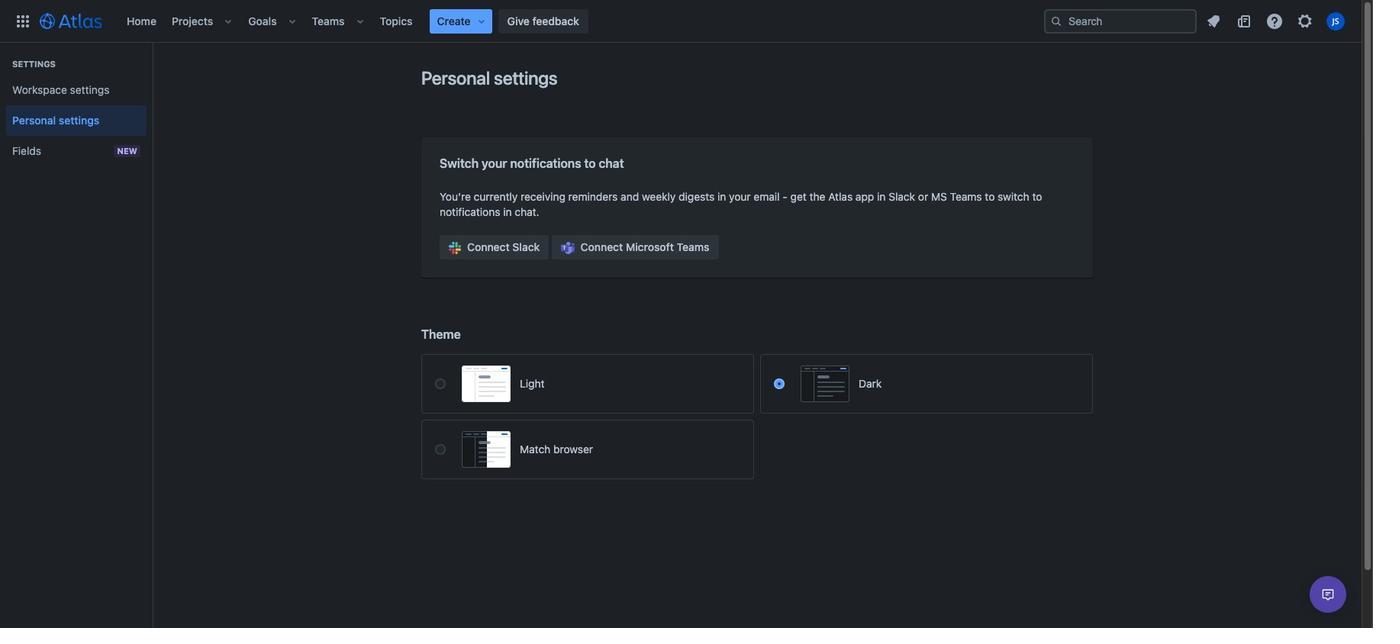 Task type: describe. For each thing, give the bounding box(es) containing it.
teams inside you're currently receiving reminders and weekly digests in your email - get the atlas app in slack or ms teams to switch to notifications in chat.
[[950, 190, 982, 203]]

banner containing home
[[0, 0, 1362, 43]]

the
[[810, 190, 826, 203]]

connect microsoft teams
[[581, 241, 710, 254]]

dark image
[[801, 366, 850, 402]]

slack inside you're currently receiving reminders and weekly digests in your email - get the atlas app in slack or ms teams to switch to notifications in chat.
[[889, 190, 916, 203]]

settings down top element
[[494, 67, 558, 89]]

personal settings inside group
[[12, 114, 99, 127]]

email
[[754, 190, 780, 203]]

connect microsoft teams link
[[552, 235, 719, 260]]

give feedback
[[507, 14, 579, 27]]

app
[[856, 190, 875, 203]]

light image
[[462, 366, 511, 402]]

microsoft
[[626, 241, 674, 254]]

give feedback button
[[498, 9, 589, 33]]

slack image
[[449, 242, 461, 254]]

connect slack link
[[440, 235, 549, 260]]

match browser image
[[462, 431, 511, 468]]

you're currently receiving reminders and weekly digests in your email - get the atlas app in slack or ms teams to switch to notifications in chat.
[[440, 190, 1043, 218]]

2 horizontal spatial in
[[877, 190, 886, 203]]

0 horizontal spatial to
[[584, 157, 596, 170]]

top element
[[9, 0, 1045, 42]]

personal inside group
[[12, 114, 56, 127]]

notifications inside you're currently receiving reminders and weekly digests in your email - get the atlas app in slack or ms teams to switch to notifications in chat.
[[440, 205, 500, 218]]

dark
[[859, 377, 882, 390]]

switch
[[440, 157, 479, 170]]

receiving
[[521, 190, 566, 203]]

match browser
[[520, 443, 593, 456]]

settings image
[[1297, 12, 1315, 30]]

home
[[127, 14, 157, 27]]

open intercom messenger image
[[1319, 586, 1338, 604]]

reminders
[[569, 190, 618, 203]]

1 horizontal spatial personal
[[421, 67, 490, 89]]

projects
[[172, 14, 213, 27]]

1 vertical spatial slack
[[513, 241, 540, 254]]

0 horizontal spatial in
[[503, 205, 512, 218]]

you're
[[440, 190, 471, 203]]

workspace settings
[[12, 83, 110, 96]]

get
[[791, 190, 807, 203]]

1 horizontal spatial personal settings
[[421, 67, 558, 89]]

or
[[918, 190, 929, 203]]

your inside you're currently receiving reminders and weekly digests in your email - get the atlas app in slack or ms teams to switch to notifications in chat.
[[729, 190, 751, 203]]

light
[[520, 377, 545, 390]]

help image
[[1266, 12, 1284, 30]]

workspace settings link
[[6, 75, 147, 105]]

1 horizontal spatial in
[[718, 190, 726, 203]]

microsoft teams image
[[561, 242, 575, 254]]

2 horizontal spatial to
[[1033, 190, 1043, 203]]

digests
[[679, 190, 715, 203]]

settings for workspace settings link
[[70, 83, 110, 96]]

and
[[621, 190, 639, 203]]

1 horizontal spatial teams
[[677, 241, 710, 254]]

1 horizontal spatial to
[[985, 190, 995, 203]]

-
[[783, 190, 788, 203]]

weekly
[[642, 190, 676, 203]]



Task type: locate. For each thing, give the bounding box(es) containing it.
your
[[482, 157, 507, 170], [729, 190, 751, 203]]

connect right slack icon
[[467, 241, 510, 254]]

create
[[437, 14, 471, 27]]

chat
[[599, 157, 624, 170]]

to
[[584, 157, 596, 170], [985, 190, 995, 203], [1033, 190, 1043, 203]]

goals
[[248, 14, 277, 27]]

settings up personal settings link
[[70, 83, 110, 96]]

switch your notifications to chat
[[440, 157, 624, 170]]

switch
[[998, 190, 1030, 203]]

0 vertical spatial personal settings
[[421, 67, 558, 89]]

0 vertical spatial personal
[[421, 67, 490, 89]]

notifications
[[510, 157, 581, 170], [440, 205, 500, 218]]

workspace
[[12, 83, 67, 96]]

slack left or on the top of page
[[889, 190, 916, 203]]

1 horizontal spatial notifications
[[510, 157, 581, 170]]

new
[[117, 146, 137, 156]]

group containing workspace settings
[[6, 43, 147, 171]]

None radio
[[435, 379, 446, 389], [774, 379, 785, 389], [435, 379, 446, 389], [774, 379, 785, 389]]

settings for personal settings link
[[59, 114, 99, 127]]

personal down workspace
[[12, 114, 56, 127]]

0 horizontal spatial your
[[482, 157, 507, 170]]

search image
[[1051, 15, 1063, 27]]

0 horizontal spatial personal
[[12, 114, 56, 127]]

2 horizontal spatial teams
[[950, 190, 982, 203]]

connect for connect slack
[[467, 241, 510, 254]]

0 vertical spatial teams
[[312, 14, 345, 27]]

ms
[[932, 190, 947, 203]]

chat.
[[515, 205, 540, 218]]

browser
[[554, 443, 593, 456]]

banner
[[0, 0, 1362, 43]]

topics
[[380, 14, 413, 27]]

personal settings down workspace settings
[[12, 114, 99, 127]]

teams
[[312, 14, 345, 27], [950, 190, 982, 203], [677, 241, 710, 254]]

slack
[[889, 190, 916, 203], [513, 241, 540, 254]]

teams right ms
[[950, 190, 982, 203]]

topics link
[[375, 9, 417, 33]]

teams link
[[307, 9, 349, 33]]

atlas
[[829, 190, 853, 203]]

connect for connect microsoft teams
[[581, 241, 623, 254]]

settings down workspace settings link
[[59, 114, 99, 127]]

account image
[[1327, 12, 1345, 30]]

in right digests
[[718, 190, 726, 203]]

projects link
[[167, 9, 218, 33]]

match
[[520, 443, 551, 456]]

settings
[[12, 59, 56, 69]]

2 vertical spatial teams
[[677, 241, 710, 254]]

personal settings down create dropdown button
[[421, 67, 558, 89]]

create button
[[430, 9, 492, 33]]

to right "switch"
[[1033, 190, 1043, 203]]

your left the email
[[729, 190, 751, 203]]

goals link
[[244, 9, 281, 33]]

1 vertical spatial teams
[[950, 190, 982, 203]]

teams inside top element
[[312, 14, 345, 27]]

1 vertical spatial personal
[[12, 114, 56, 127]]

personal
[[421, 67, 490, 89], [12, 114, 56, 127]]

switch to... image
[[14, 12, 32, 30]]

feedback
[[533, 14, 579, 27]]

0 horizontal spatial teams
[[312, 14, 345, 27]]

0 vertical spatial your
[[482, 157, 507, 170]]

notifications up receiving
[[510, 157, 581, 170]]

give
[[507, 14, 530, 27]]

theme
[[421, 328, 461, 341]]

0 horizontal spatial connect
[[467, 241, 510, 254]]

slack down chat.
[[513, 241, 540, 254]]

1 vertical spatial notifications
[[440, 205, 500, 218]]

connect right microsoft teams "image"
[[581, 241, 623, 254]]

0 horizontal spatial slack
[[513, 241, 540, 254]]

personal down create dropdown button
[[421, 67, 490, 89]]

in right app
[[877, 190, 886, 203]]

None radio
[[435, 444, 446, 455]]

notifications down 'you're'
[[440, 205, 500, 218]]

in
[[718, 190, 726, 203], [877, 190, 886, 203], [503, 205, 512, 218]]

to left "switch"
[[985, 190, 995, 203]]

group
[[6, 43, 147, 171]]

0 vertical spatial slack
[[889, 190, 916, 203]]

1 vertical spatial your
[[729, 190, 751, 203]]

your up currently
[[482, 157, 507, 170]]

connect
[[467, 241, 510, 254], [581, 241, 623, 254]]

Search field
[[1045, 9, 1197, 33]]

1 horizontal spatial your
[[729, 190, 751, 203]]

in down currently
[[503, 205, 512, 218]]

settings
[[494, 67, 558, 89], [70, 83, 110, 96], [59, 114, 99, 127]]

currently
[[474, 190, 518, 203]]

0 horizontal spatial personal settings
[[12, 114, 99, 127]]

teams right microsoft at left top
[[677, 241, 710, 254]]

0 vertical spatial notifications
[[510, 157, 581, 170]]

to left chat
[[584, 157, 596, 170]]

1 horizontal spatial slack
[[889, 190, 916, 203]]

home link
[[122, 9, 161, 33]]

notifications image
[[1205, 12, 1223, 30]]

personal settings
[[421, 67, 558, 89], [12, 114, 99, 127]]

connect slack
[[467, 241, 540, 254]]

0 horizontal spatial notifications
[[440, 205, 500, 218]]

1 vertical spatial personal settings
[[12, 114, 99, 127]]

1 connect from the left
[[467, 241, 510, 254]]

1 horizontal spatial connect
[[581, 241, 623, 254]]

personal settings link
[[6, 105, 147, 136]]

teams right goals
[[312, 14, 345, 27]]

2 connect from the left
[[581, 241, 623, 254]]

fields
[[12, 144, 41, 157]]



Task type: vqa. For each thing, say whether or not it's contained in the screenshot.
the Fields
yes



